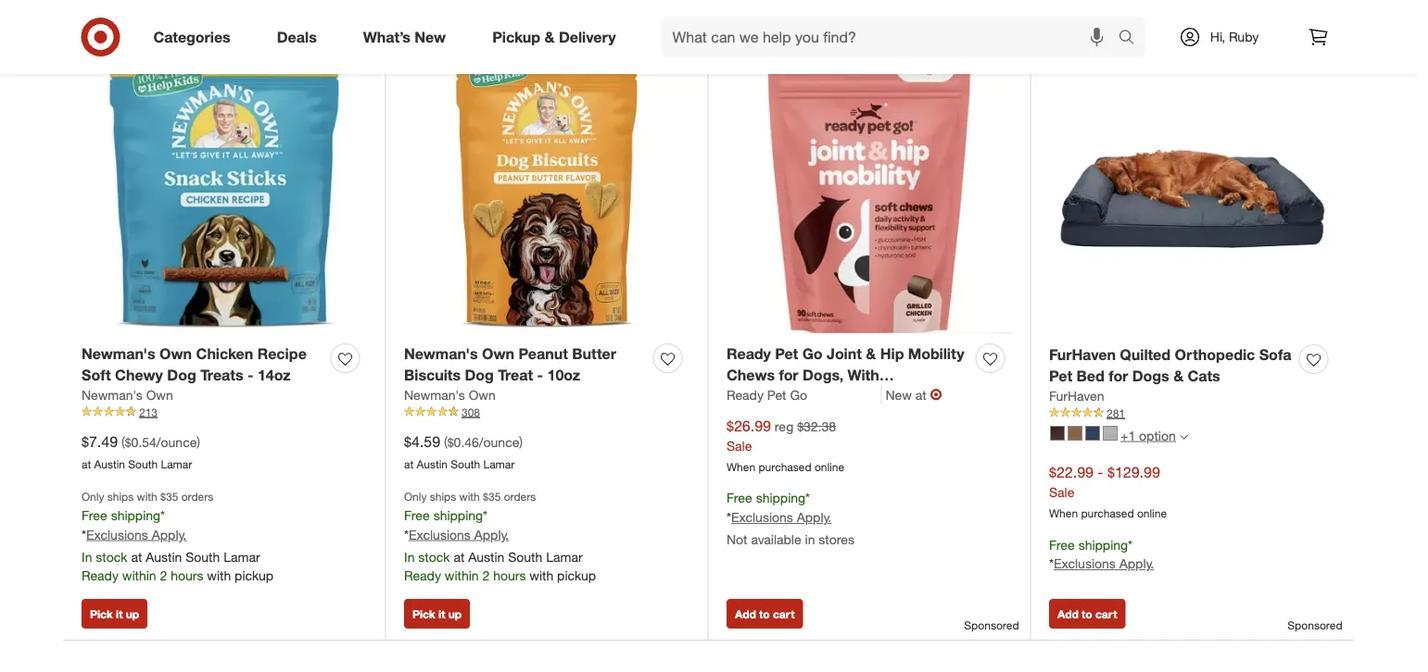 Task type: locate. For each thing, give the bounding box(es) containing it.
own inside newman's own peanut butter biscuits dog treat - 10oz
[[482, 345, 515, 363]]

2 it from the left
[[439, 607, 445, 621]]

with
[[137, 490, 157, 504], [459, 490, 480, 504], [207, 568, 231, 584], [530, 568, 554, 584]]

1 horizontal spatial only
[[404, 490, 427, 504]]

1 horizontal spatial hours
[[493, 568, 526, 584]]

2 for $4.59
[[482, 568, 490, 584]]

exclusions apply. link
[[731, 510, 832, 526], [86, 527, 187, 543], [409, 527, 509, 543], [1054, 556, 1154, 573]]

add to cart button down 'available'
[[727, 600, 803, 629]]

what's new
[[363, 28, 446, 46]]

( inside the $4.59 ( $0.46 /ounce ) at austin south lamar
[[444, 434, 447, 451]]

/ounce
[[157, 434, 197, 451], [479, 434, 519, 451]]

newman's own link for chewy
[[82, 386, 173, 405]]

newman's own peanut butter biscuits dog treat - 10oz
[[404, 345, 616, 384]]

shipping down the $7.49 ( $0.54 /ounce ) at austin south lamar
[[111, 507, 160, 524]]

1 horizontal spatial add to cart button
[[1049, 600, 1126, 629]]

ready pet go
[[727, 387, 807, 403]]

when inside $26.99 reg $32.38 sale when purchased online
[[727, 460, 756, 474]]

in for $7.49
[[82, 549, 92, 565]]

0 horizontal spatial ready
[[82, 568, 119, 584]]

add to cart down free shipping * * exclusions apply.
[[1058, 607, 1117, 621]]

( for $7.49
[[121, 434, 125, 451]]

add to cart down 'available'
[[735, 607, 795, 621]]

up for $4.59
[[448, 607, 462, 621]]

$35 down the $4.59 ( $0.46 /ounce ) at austin south lamar
[[483, 490, 501, 504]]

at inside the $4.59 ( $0.46 /ounce ) at austin south lamar
[[404, 457, 414, 471]]

)
[[197, 434, 200, 451], [519, 434, 523, 451]]

newman's own down the chewy
[[82, 387, 173, 403]]

ready for newman's own chicken recipe soft chewy dog treats - 14oz
[[82, 568, 119, 584]]

newman's down the biscuits
[[404, 387, 465, 403]]

0 vertical spatial online
[[815, 460, 845, 474]]

(
[[121, 434, 125, 451], [444, 434, 447, 451]]

when down $22.99
[[1049, 507, 1078, 520]]

shipping inside free shipping * * exclusions apply. not available in stores
[[756, 491, 806, 507]]

apply. inside free shipping * * exclusions apply.
[[1120, 556, 1154, 573]]

1 add from the left
[[735, 607, 756, 621]]

newman's own link for dog
[[404, 386, 496, 405]]

purchased inside the $22.99 - $129.99 sale when purchased online
[[1081, 507, 1134, 520]]

deals
[[277, 28, 317, 46]]

1 horizontal spatial )
[[519, 434, 523, 451]]

What can we help you find? suggestions appear below search field
[[661, 17, 1123, 57]]

2 up from the left
[[448, 607, 462, 621]]

sponsored
[[642, 7, 697, 21], [964, 619, 1019, 633], [1288, 619, 1343, 633]]

only ships with $35 orders free shipping * * exclusions apply. in stock at  austin south lamar ready within 2 hours with pickup down the $7.49 ( $0.54 /ounce ) at austin south lamar
[[82, 490, 274, 584]]

1 horizontal spatial pick it up button
[[404, 600, 470, 629]]

0 horizontal spatial when
[[727, 460, 756, 474]]

1 horizontal spatial new
[[886, 387, 912, 403]]

newman's up the biscuits
[[404, 345, 478, 363]]

1 horizontal spatial to
[[1082, 607, 1093, 621]]

newman's own link down the chewy
[[82, 386, 173, 405]]

pick
[[90, 607, 113, 621], [413, 607, 435, 621]]

1 vertical spatial when
[[1049, 507, 1078, 520]]

exclusions up 'available'
[[731, 510, 793, 526]]

- left the 14oz
[[247, 366, 253, 384]]

2 add to cart button from the left
[[1049, 600, 1126, 629]]

online down $32.38
[[815, 460, 845, 474]]

dog
[[167, 366, 196, 384], [465, 366, 494, 384]]

0 horizontal spatial new
[[415, 28, 446, 46]]

& left cats at the right of page
[[1174, 367, 1184, 385]]

1 up from the left
[[126, 607, 139, 621]]

orders down the $4.59 ( $0.46 /ounce ) at austin south lamar
[[504, 490, 536, 504]]

2 to from the left
[[1082, 607, 1093, 621]]

biscuits
[[404, 366, 461, 384]]

1 horizontal spatial $35
[[483, 490, 501, 504]]

2 $35 from the left
[[483, 490, 501, 504]]

new left ¬
[[886, 387, 912, 403]]

2 horizontal spatial sponsored
[[1288, 619, 1343, 633]]

only ships with $35 orders free shipping * * exclusions apply. in stock at  austin south lamar ready within 2 hours with pickup
[[82, 490, 274, 584], [404, 490, 596, 584]]

newman's inside newman's own chicken recipe soft chewy dog treats - 14oz
[[82, 345, 155, 363]]

0 horizontal spatial sale
[[727, 438, 752, 454]]

0 horizontal spatial /ounce
[[157, 434, 197, 451]]

own up 213
[[146, 387, 173, 403]]

own inside newman's own chicken recipe soft chewy dog treats - 14oz
[[160, 345, 192, 363]]

/ounce down 213
[[157, 434, 197, 451]]

2 pick it up button from the left
[[404, 600, 470, 629]]

0 horizontal spatial pick it up
[[90, 607, 139, 621]]

available
[[751, 532, 801, 548]]

1 in from the left
[[82, 549, 92, 565]]

2 cart from the left
[[1096, 607, 1117, 621]]

1 /ounce from the left
[[157, 434, 197, 451]]

purchased for reg
[[759, 460, 812, 474]]

1 vertical spatial new
[[886, 387, 912, 403]]

0 horizontal spatial only ships with $35 orders free shipping * * exclusions apply. in stock at  austin south lamar ready within 2 hours with pickup
[[82, 490, 274, 584]]

1 add to cart button from the left
[[727, 600, 803, 629]]

exclusions inside free shipping * * exclusions apply.
[[1054, 556, 1116, 573]]

2 2 from the left
[[482, 568, 490, 584]]

when inside the $22.99 - $129.99 sale when purchased online
[[1049, 507, 1078, 520]]

1 vertical spatial sale
[[1049, 484, 1075, 501]]

cart down 'available'
[[773, 607, 795, 621]]

apply. down the $22.99 - $129.99 sale when purchased online
[[1120, 556, 1154, 573]]

sale for $26.99
[[727, 438, 752, 454]]

in
[[805, 532, 815, 548]]

free up not
[[727, 491, 752, 507]]

furhaven down bed
[[1049, 388, 1105, 404]]

1 vertical spatial furhaven
[[1049, 388, 1105, 404]]

cart down free shipping * * exclusions apply.
[[1096, 607, 1117, 621]]

1 ) from the left
[[197, 434, 200, 451]]

0 horizontal spatial newman's own link
[[82, 386, 173, 405]]

1 horizontal spatial 2
[[482, 568, 490, 584]]

1 horizontal spatial it
[[439, 607, 445, 621]]

( inside the $7.49 ( $0.54 /ounce ) at austin south lamar
[[121, 434, 125, 451]]

2 hours from the left
[[493, 568, 526, 584]]

exclusions apply. link down the $7.49 ( $0.54 /ounce ) at austin south lamar
[[86, 527, 187, 543]]

) down 213 link
[[197, 434, 200, 451]]

furhaven
[[1049, 346, 1116, 364], [1049, 388, 1105, 404]]

0 horizontal spatial newman's own
[[82, 387, 173, 403]]

2 within from the left
[[445, 568, 479, 584]]

/ounce down 308
[[479, 434, 519, 451]]

within for $7.49
[[122, 568, 156, 584]]

orthopedic
[[1175, 346, 1255, 364]]

1 vertical spatial purchased
[[1081, 507, 1134, 520]]

purchased down reg
[[759, 460, 812, 474]]

only ships with $35 orders free shipping * * exclusions apply. in stock at  austin south lamar ready within 2 hours with pickup down the $4.59 ( $0.46 /ounce ) at austin south lamar
[[404, 490, 596, 584]]

in
[[82, 549, 92, 565], [404, 549, 415, 565]]

0 horizontal spatial add to cart button
[[727, 600, 803, 629]]

1 horizontal spatial in
[[404, 549, 415, 565]]

213 link
[[82, 405, 367, 421]]

0 horizontal spatial it
[[116, 607, 123, 621]]

1 horizontal spatial add
[[1058, 607, 1079, 621]]

2 in from the left
[[404, 549, 415, 565]]

ships
[[107, 490, 134, 504], [430, 490, 456, 504]]

add down free shipping * * exclusions apply.
[[1058, 607, 1079, 621]]

1 pick it up button from the left
[[82, 600, 148, 629]]

dog left the treat
[[465, 366, 494, 384]]

) inside the $7.49 ( $0.54 /ounce ) at austin south lamar
[[197, 434, 200, 451]]

2 horizontal spatial -
[[1098, 464, 1104, 482]]

lamar inside the $7.49 ( $0.54 /ounce ) at austin south lamar
[[161, 457, 192, 471]]

furhaven inside furhaven quilted orthopedic sofa pet bed for dogs & cats
[[1049, 346, 1116, 364]]

only
[[82, 490, 104, 504], [404, 490, 427, 504]]

pick it up button
[[82, 600, 148, 629], [404, 600, 470, 629]]

-
[[247, 366, 253, 384], [537, 366, 543, 384], [1098, 464, 1104, 482]]

2 only ships with $35 orders free shipping * * exclusions apply. in stock at  austin south lamar ready within 2 hours with pickup from the left
[[404, 490, 596, 584]]

1 newman's own link from the left
[[82, 386, 173, 405]]

0 vertical spatial furhaven
[[1049, 346, 1116, 364]]

own up 308
[[469, 387, 496, 403]]

all colors + 1 more colors image
[[1180, 433, 1188, 442]]

0 vertical spatial when
[[727, 460, 756, 474]]

1 $35 from the left
[[160, 490, 178, 504]]

2 add to cart from the left
[[1058, 607, 1117, 621]]

1 horizontal spatial pet
[[1049, 367, 1073, 385]]

up
[[126, 607, 139, 621], [448, 607, 462, 621]]

sale
[[727, 438, 752, 454], [1049, 484, 1075, 501]]

sponsored for $22.99
[[1288, 619, 1343, 633]]

0 horizontal spatial to
[[759, 607, 770, 621]]

pick for $7.49
[[90, 607, 113, 621]]

dog inside newman's own chicken recipe soft chewy dog treats - 14oz
[[167, 366, 196, 384]]

0 horizontal spatial add
[[735, 607, 756, 621]]

1 horizontal spatial when
[[1049, 507, 1078, 520]]

deals link
[[261, 17, 340, 57]]

dog left treats
[[167, 366, 196, 384]]

1 horizontal spatial sale
[[1049, 484, 1075, 501]]

0 vertical spatial &
[[545, 28, 555, 46]]

) inside the $4.59 ( $0.46 /ounce ) at austin south lamar
[[519, 434, 523, 451]]

free down the $22.99 - $129.99 sale when purchased online
[[1049, 537, 1075, 553]]

sale for $22.99
[[1049, 484, 1075, 501]]

newman's own peanut butter biscuits dog treat - 10oz link
[[404, 344, 646, 386]]

/ounce for dog
[[157, 434, 197, 451]]

furhaven up bed
[[1049, 346, 1116, 364]]

own
[[160, 345, 192, 363], [482, 345, 515, 363], [146, 387, 173, 403], [469, 387, 496, 403]]

pet up furhaven link
[[1049, 367, 1073, 385]]

at
[[916, 387, 927, 403], [82, 457, 91, 471], [404, 457, 414, 471], [131, 549, 142, 565], [454, 549, 465, 565]]

) for dog
[[197, 434, 200, 451]]

2
[[160, 568, 167, 584], [482, 568, 490, 584]]

newman's own link down the biscuits
[[404, 386, 496, 405]]

- down peanut at the left
[[537, 366, 543, 384]]

when down $26.99 on the bottom of page
[[727, 460, 756, 474]]

1 2 from the left
[[160, 568, 167, 584]]

orders
[[181, 490, 214, 504], [504, 490, 536, 504]]

1 add to cart from the left
[[735, 607, 795, 621]]

online inside $26.99 reg $32.38 sale when purchased online
[[815, 460, 845, 474]]

2 stock from the left
[[418, 549, 450, 565]]

2 pick it up from the left
[[413, 607, 462, 621]]

furhaven quilted orthopedic sofa pet bed for dogs & cats image
[[1049, 48, 1336, 334], [1049, 48, 1336, 334]]

1 horizontal spatial purchased
[[1081, 507, 1134, 520]]

0 horizontal spatial only
[[82, 490, 104, 504]]

free down $7.49 on the left bottom of page
[[82, 507, 107, 524]]

1 horizontal spatial pick it up
[[413, 607, 462, 621]]

( right $4.59
[[444, 434, 447, 451]]

sale down $22.99
[[1049, 484, 1075, 501]]

1 vertical spatial online
[[1137, 507, 1167, 520]]

1 horizontal spatial (
[[444, 434, 447, 451]]

$0.54
[[125, 434, 157, 451]]

apply. up in
[[797, 510, 832, 526]]

own up the treat
[[482, 345, 515, 363]]

0 vertical spatial purchased
[[759, 460, 812, 474]]

sale inside $26.99 reg $32.38 sale when purchased online
[[727, 438, 752, 454]]

pick for $4.59
[[413, 607, 435, 621]]

purchased inside $26.99 reg $32.38 sale when purchased online
[[759, 460, 812, 474]]

1 pick from the left
[[90, 607, 113, 621]]

ships down the $4.59 ( $0.46 /ounce ) at austin south lamar
[[430, 490, 456, 504]]

/ounce inside the $4.59 ( $0.46 /ounce ) at austin south lamar
[[479, 434, 519, 451]]

0 horizontal spatial (
[[121, 434, 125, 451]]

online down the $129.99
[[1137, 507, 1167, 520]]

orders down the $7.49 ( $0.54 /ounce ) at austin south lamar
[[181, 490, 214, 504]]

1 horizontal spatial add to cart
[[1058, 607, 1117, 621]]

1 pickup from the left
[[235, 568, 274, 584]]

add to cart button
[[727, 600, 803, 629], [1049, 600, 1126, 629]]

1 within from the left
[[122, 568, 156, 584]]

to for $26.99
[[759, 607, 770, 621]]

1 vertical spatial pet
[[767, 387, 787, 403]]

newman's inside newman's own peanut butter biscuits dog treat - 10oz
[[404, 345, 478, 363]]

$35
[[160, 490, 178, 504], [483, 490, 501, 504]]

online for $32.38
[[815, 460, 845, 474]]

- right $22.99
[[1098, 464, 1104, 482]]

$32.38
[[797, 419, 836, 435]]

$4.59 ( $0.46 /ounce ) at austin south lamar
[[404, 433, 523, 471]]

1 horizontal spatial only ships with $35 orders free shipping * * exclusions apply. in stock at  austin south lamar ready within 2 hours with pickup
[[404, 490, 596, 584]]

quilted
[[1120, 346, 1171, 364]]

0 horizontal spatial dog
[[167, 366, 196, 384]]

2 ships from the left
[[430, 490, 456, 504]]

add to cart
[[735, 607, 795, 621], [1058, 607, 1117, 621]]

south
[[128, 457, 158, 471], [451, 457, 480, 471], [186, 549, 220, 565], [508, 549, 543, 565]]

2 orders from the left
[[504, 490, 536, 504]]

2 pick from the left
[[413, 607, 435, 621]]

bed
[[1077, 367, 1105, 385]]

1 stock from the left
[[96, 549, 127, 565]]

1 horizontal spatial pickup
[[557, 568, 596, 584]]

1 horizontal spatial newman's own
[[404, 387, 496, 403]]

exclusions down the $22.99 - $129.99 sale when purchased online
[[1054, 556, 1116, 573]]

cart for -
[[1096, 607, 1117, 621]]

308 link
[[404, 405, 690, 421]]

silver gray image
[[1103, 427, 1118, 441]]

stock for $4.59
[[418, 549, 450, 565]]

1 it from the left
[[116, 607, 123, 621]]

1 horizontal spatial ships
[[430, 490, 456, 504]]

new
[[415, 28, 446, 46], [886, 387, 912, 403]]

within
[[122, 568, 156, 584], [445, 568, 479, 584]]

$26.99
[[727, 417, 771, 435]]

1 horizontal spatial pick
[[413, 607, 435, 621]]

0 horizontal spatial up
[[126, 607, 139, 621]]

0 horizontal spatial ships
[[107, 490, 134, 504]]

chicken
[[196, 345, 253, 363]]

free
[[727, 491, 752, 507], [82, 507, 107, 524], [404, 507, 430, 524], [1049, 537, 1075, 553]]

lamar
[[161, 457, 192, 471], [483, 457, 515, 471], [224, 549, 260, 565], [546, 549, 583, 565]]

2 newman's own link from the left
[[404, 386, 496, 405]]

online for $129.99
[[1137, 507, 1167, 520]]

1 pick it up from the left
[[90, 607, 139, 621]]

0 horizontal spatial in
[[82, 549, 92, 565]]

1 furhaven from the top
[[1049, 346, 1116, 364]]

1 only from the left
[[82, 490, 104, 504]]

0 horizontal spatial $35
[[160, 490, 178, 504]]

0 horizontal spatial online
[[815, 460, 845, 474]]

only down $4.59
[[404, 490, 427, 504]]

2 only from the left
[[404, 490, 427, 504]]

soft
[[82, 366, 111, 384]]

2 ( from the left
[[444, 434, 447, 451]]

newman's own down the biscuits
[[404, 387, 496, 403]]

2 add from the left
[[1058, 607, 1079, 621]]

stock
[[96, 549, 127, 565], [418, 549, 450, 565]]

2 dog from the left
[[465, 366, 494, 384]]

pet inside furhaven quilted orthopedic sofa pet bed for dogs & cats
[[1049, 367, 1073, 385]]

1 horizontal spatial newman's own link
[[404, 386, 496, 405]]

online inside the $22.99 - $129.99 sale when purchased online
[[1137, 507, 1167, 520]]

purchased up free shipping * * exclusions apply.
[[1081, 507, 1134, 520]]

0 horizontal spatial pick it up button
[[82, 600, 148, 629]]

ships down the $7.49 ( $0.54 /ounce ) at austin south lamar
[[107, 490, 134, 504]]

0 horizontal spatial orders
[[181, 490, 214, 504]]

1 horizontal spatial stock
[[418, 549, 450, 565]]

only down $7.49 on the left bottom of page
[[82, 490, 104, 504]]

exclusions down the $7.49 ( $0.54 /ounce ) at austin south lamar
[[86, 527, 148, 543]]

0 horizontal spatial purchased
[[759, 460, 812, 474]]

1 hours from the left
[[171, 568, 203, 584]]

ready
[[727, 387, 764, 403], [82, 568, 119, 584], [404, 568, 441, 584]]

newman's own chicken recipe soft chewy dog treats - 14oz image
[[82, 48, 367, 333], [82, 48, 367, 333]]

sale down $26.99 on the bottom of page
[[727, 438, 752, 454]]

to down 'available'
[[759, 607, 770, 621]]

1 horizontal spatial online
[[1137, 507, 1167, 520]]

add to cart button down free shipping * * exclusions apply.
[[1049, 600, 1126, 629]]

cart
[[773, 607, 795, 621], [1096, 607, 1117, 621]]

add down not
[[735, 607, 756, 621]]

1 cart from the left
[[773, 607, 795, 621]]

pick it up button for $7.49
[[82, 600, 148, 629]]

shipping down the $22.99 - $129.99 sale when purchased online
[[1079, 537, 1128, 553]]

chewy
[[115, 366, 163, 384]]

to down free shipping * * exclusions apply.
[[1082, 607, 1093, 621]]

only ships with $35 orders free shipping * * exclusions apply. in stock at  austin south lamar ready within 2 hours with pickup for $7.49
[[82, 490, 274, 584]]

hours
[[171, 568, 203, 584], [493, 568, 526, 584]]

not
[[727, 532, 748, 548]]

0 horizontal spatial pickup
[[235, 568, 274, 584]]

1 vertical spatial &
[[1174, 367, 1184, 385]]

0 horizontal spatial add to cart
[[735, 607, 795, 621]]

0 horizontal spatial -
[[247, 366, 253, 384]]

free down $4.59
[[404, 507, 430, 524]]

1 only ships with $35 orders free shipping * * exclusions apply. in stock at  austin south lamar ready within 2 hours with pickup from the left
[[82, 490, 274, 584]]

exclusions
[[731, 510, 793, 526], [86, 527, 148, 543], [409, 527, 471, 543], [1054, 556, 1116, 573]]

own for chewy's "newman's own" link
[[146, 387, 173, 403]]

newman's own peanut butter biscuits dog treat - 10oz image
[[404, 48, 690, 333], [404, 48, 690, 333]]

- inside the $22.99 - $129.99 sale when purchased online
[[1098, 464, 1104, 482]]

1 horizontal spatial -
[[537, 366, 543, 384]]

2 newman's own from the left
[[404, 387, 496, 403]]

) for treat
[[519, 434, 523, 451]]

newman's own chicken recipe soft chewy dog treats - 14oz link
[[82, 344, 324, 386]]

exclusions apply. link up 'available'
[[731, 510, 832, 526]]

sale inside the $22.99 - $129.99 sale when purchased online
[[1049, 484, 1075, 501]]

new inside new at ¬
[[886, 387, 912, 403]]

$22.99
[[1049, 464, 1094, 482]]

2 furhaven from the top
[[1049, 388, 1105, 404]]

& right pickup in the left top of the page
[[545, 28, 555, 46]]

free inside free shipping * * exclusions apply.
[[1049, 537, 1075, 553]]

apply. inside free shipping * * exclusions apply. not available in stores
[[797, 510, 832, 526]]

1 horizontal spatial ready
[[404, 568, 441, 584]]

add
[[735, 607, 756, 621], [1058, 607, 1079, 621]]

1 horizontal spatial sponsored
[[964, 619, 1019, 633]]

newman's up the chewy
[[82, 345, 155, 363]]

all colors + 1 more colors element
[[1180, 431, 1188, 442]]

0 horizontal spatial 2
[[160, 568, 167, 584]]

newman's own
[[82, 387, 173, 403], [404, 387, 496, 403]]

2 pickup from the left
[[557, 568, 596, 584]]

1 horizontal spatial within
[[445, 568, 479, 584]]

recipe
[[257, 345, 307, 363]]

free shipping * * exclusions apply. not available in stores
[[727, 491, 855, 548]]

0 horizontal spatial pet
[[767, 387, 787, 403]]

newman's own for chewy
[[82, 387, 173, 403]]

pet left go
[[767, 387, 787, 403]]

0 vertical spatial pet
[[1049, 367, 1073, 385]]

add to cart button for $26.99
[[727, 600, 803, 629]]

to
[[759, 607, 770, 621], [1082, 607, 1093, 621]]

1 horizontal spatial dog
[[465, 366, 494, 384]]

own for newman's own peanut butter biscuits dog treat - 10oz link
[[482, 345, 515, 363]]

0 horizontal spatial hours
[[171, 568, 203, 584]]

1 orders from the left
[[181, 490, 214, 504]]

pickup for $7.49
[[235, 568, 274, 584]]

only for $7.49
[[82, 490, 104, 504]]

1 ( from the left
[[121, 434, 125, 451]]

south inside the $4.59 ( $0.46 /ounce ) at austin south lamar
[[451, 457, 480, 471]]

pick it up for $4.59
[[413, 607, 462, 621]]

shipping
[[756, 491, 806, 507], [111, 507, 160, 524], [433, 507, 483, 524], [1079, 537, 1128, 553]]

exclusions apply. link down the $22.99 - $129.99 sale when purchased online
[[1054, 556, 1154, 573]]

ready pet go link
[[727, 386, 882, 405]]

1 horizontal spatial up
[[448, 607, 462, 621]]

& inside furhaven quilted orthopedic sofa pet bed for dogs & cats
[[1174, 367, 1184, 385]]

own up the chewy
[[160, 345, 192, 363]]

at inside the $7.49 ( $0.54 /ounce ) at austin south lamar
[[82, 457, 91, 471]]

0 horizontal spatial within
[[122, 568, 156, 584]]

dogs
[[1133, 367, 1170, 385]]

pickup & delivery
[[492, 28, 616, 46]]

*
[[806, 491, 810, 507], [160, 507, 165, 524], [483, 507, 488, 524], [727, 510, 731, 526], [82, 527, 86, 543], [404, 527, 409, 543], [1128, 537, 1133, 553], [1049, 556, 1054, 573]]

1 ships from the left
[[107, 490, 134, 504]]

exclusions apply. link down the $4.59 ( $0.46 /ounce ) at austin south lamar
[[409, 527, 509, 543]]

) down the '308' link
[[519, 434, 523, 451]]

2 ) from the left
[[519, 434, 523, 451]]

1 horizontal spatial /ounce
[[479, 434, 519, 451]]

go
[[790, 387, 807, 403]]

( right $7.49 on the left bottom of page
[[121, 434, 125, 451]]

0 horizontal spatial cart
[[773, 607, 795, 621]]

ready pet go joint & hip mobility chews for dogs, with glucosamine chondroitin msm, turmeric & hyaluronic acid, grilled chicken flavor, 90ct image
[[727, 48, 1012, 333], [727, 48, 1012, 333]]

search button
[[1110, 17, 1155, 61]]

at inside new at ¬
[[916, 387, 927, 403]]

$35 down the $7.49 ( $0.54 /ounce ) at austin south lamar
[[160, 490, 178, 504]]

new right what's
[[415, 28, 446, 46]]

1 horizontal spatial cart
[[1096, 607, 1117, 621]]

ships for $4.59
[[430, 490, 456, 504]]

1 to from the left
[[759, 607, 770, 621]]

0 horizontal spatial stock
[[96, 549, 127, 565]]

$35 for $4.59
[[483, 490, 501, 504]]

&
[[545, 28, 555, 46], [1174, 367, 1184, 385]]

2 /ounce from the left
[[479, 434, 519, 451]]

0 vertical spatial sale
[[727, 438, 752, 454]]

1 horizontal spatial &
[[1174, 367, 1184, 385]]

hours for $7.49
[[171, 568, 203, 584]]

it
[[116, 607, 123, 621], [439, 607, 445, 621]]

online
[[815, 460, 845, 474], [1137, 507, 1167, 520]]

it for $4.59
[[439, 607, 445, 621]]

to for $22.99
[[1082, 607, 1093, 621]]

0 horizontal spatial &
[[545, 28, 555, 46]]

/ounce inside the $7.49 ( $0.54 /ounce ) at austin south lamar
[[157, 434, 197, 451]]

furhaven for furhaven quilted orthopedic sofa pet bed for dogs & cats
[[1049, 346, 1116, 364]]

shipping up 'available'
[[756, 491, 806, 507]]

1 newman's own from the left
[[82, 387, 173, 403]]

0 horizontal spatial pick
[[90, 607, 113, 621]]

pet
[[1049, 367, 1073, 385], [767, 387, 787, 403]]

1 dog from the left
[[167, 366, 196, 384]]

1 horizontal spatial orders
[[504, 490, 536, 504]]

ruby
[[1229, 29, 1259, 45]]

stock for $7.49
[[96, 549, 127, 565]]

0 horizontal spatial )
[[197, 434, 200, 451]]



Task type: describe. For each thing, give the bounding box(es) containing it.
2 for $7.49
[[160, 568, 167, 584]]

navy image
[[1085, 427, 1100, 441]]

2 horizontal spatial ready
[[727, 387, 764, 403]]

add for $22.99
[[1058, 607, 1079, 621]]

own for newman's own chicken recipe soft chewy dog treats - 14oz link
[[160, 345, 192, 363]]

within for $4.59
[[445, 568, 479, 584]]

delivery
[[559, 28, 616, 46]]

when for $26.99
[[727, 460, 756, 474]]

categories
[[153, 28, 231, 46]]

own for "newman's own" link related to dog
[[469, 387, 496, 403]]

¬
[[930, 386, 942, 404]]

what's
[[363, 28, 411, 46]]

lamar inside the $4.59 ( $0.46 /ounce ) at austin south lamar
[[483, 457, 515, 471]]

0 vertical spatial new
[[415, 28, 446, 46]]

in for $4.59
[[404, 549, 415, 565]]

ships for $7.49
[[107, 490, 134, 504]]

sofa
[[1260, 346, 1292, 364]]

apply. down the $7.49 ( $0.54 /ounce ) at austin south lamar
[[152, 527, 187, 543]]

add for $26.99
[[735, 607, 756, 621]]

coffee image
[[1050, 427, 1065, 441]]

exclusions apply. link for $26.99
[[731, 510, 832, 526]]

$22.99 - $129.99 sale when purchased online
[[1049, 464, 1167, 520]]

for
[[1109, 367, 1128, 385]]

warm brown image
[[1068, 427, 1083, 441]]

furhaven quilted orthopedic sofa pet bed for dogs & cats
[[1049, 346, 1292, 385]]

reg
[[775, 419, 794, 435]]

exclusions inside free shipping * * exclusions apply. not available in stores
[[731, 510, 793, 526]]

when for $22.99
[[1049, 507, 1078, 520]]

$35 for $7.49
[[160, 490, 178, 504]]

apply. down the $4.59 ( $0.46 /ounce ) at austin south lamar
[[474, 527, 509, 543]]

pickup for $4.59
[[557, 568, 596, 584]]

newman's down the soft
[[82, 387, 143, 403]]

- inside newman's own chicken recipe soft chewy dog treats - 14oz
[[247, 366, 253, 384]]

categories link
[[138, 17, 254, 57]]

14oz
[[258, 366, 291, 384]]

exclusions down the $4.59 ( $0.46 /ounce ) at austin south lamar
[[409, 527, 471, 543]]

up for $7.49
[[126, 607, 139, 621]]

exclusions apply. link for $4.59
[[409, 527, 509, 543]]

- inside newman's own peanut butter biscuits dog treat - 10oz
[[537, 366, 543, 384]]

pickup
[[492, 28, 540, 46]]

furhaven quilted orthopedic sofa pet bed for dogs & cats link
[[1049, 345, 1292, 387]]

south inside the $7.49 ( $0.54 /ounce ) at austin south lamar
[[128, 457, 158, 471]]

hi, ruby
[[1210, 29, 1259, 45]]

furhaven link
[[1049, 387, 1105, 406]]

pick it up for $7.49
[[90, 607, 139, 621]]

free shipping * * exclusions apply.
[[1049, 537, 1154, 573]]

newman's own for dog
[[404, 387, 496, 403]]

free inside free shipping * * exclusions apply. not available in stores
[[727, 491, 752, 507]]

308
[[462, 406, 480, 419]]

$7.49
[[82, 433, 118, 451]]

newman's own chicken recipe soft chewy dog treats - 14oz
[[82, 345, 307, 384]]

$7.49 ( $0.54 /ounce ) at austin south lamar
[[82, 433, 200, 471]]

purchased for -
[[1081, 507, 1134, 520]]

austin inside the $4.59 ( $0.46 /ounce ) at austin south lamar
[[417, 457, 448, 471]]

add to cart button for $22.99
[[1049, 600, 1126, 629]]

treats
[[200, 366, 243, 384]]

add to cart for $22.99
[[1058, 607, 1117, 621]]

10oz
[[547, 366, 580, 384]]

butter
[[572, 345, 616, 363]]

+1 option
[[1121, 428, 1176, 444]]

new at ¬
[[886, 386, 942, 404]]

only ships with $35 orders free shipping * * exclusions apply. in stock at  austin south lamar ready within 2 hours with pickup for $4.59
[[404, 490, 596, 584]]

furhaven for furhaven
[[1049, 388, 1105, 404]]

add to cart for $26.99
[[735, 607, 795, 621]]

ready for newman's own peanut butter biscuits dog treat - 10oz
[[404, 568, 441, 584]]

treat
[[498, 366, 533, 384]]

pick it up button for $4.59
[[404, 600, 470, 629]]

213
[[139, 406, 158, 419]]

dog inside newman's own peanut butter biscuits dog treat - 10oz
[[465, 366, 494, 384]]

sponsored for $26.99
[[964, 619, 1019, 633]]

$0.46
[[447, 434, 479, 451]]

what's new link
[[347, 17, 469, 57]]

it for $7.49
[[116, 607, 123, 621]]

cats
[[1188, 367, 1220, 385]]

only for $4.59
[[404, 490, 427, 504]]

shipping down the $4.59 ( $0.46 /ounce ) at austin south lamar
[[433, 507, 483, 524]]

hi,
[[1210, 29, 1226, 45]]

pickup & delivery link
[[477, 17, 639, 57]]

hours for $4.59
[[493, 568, 526, 584]]

281 link
[[1049, 406, 1336, 422]]

0 horizontal spatial sponsored
[[642, 7, 697, 21]]

281
[[1107, 406, 1125, 420]]

stores
[[819, 532, 855, 548]]

exclusions apply. link for $7.49
[[86, 527, 187, 543]]

search
[[1110, 30, 1155, 48]]

+1
[[1121, 428, 1136, 444]]

cart for reg
[[773, 607, 795, 621]]

$26.99 reg $32.38 sale when purchased online
[[727, 417, 845, 474]]

orders for $7.49
[[181, 490, 214, 504]]

( for $4.59
[[444, 434, 447, 451]]

shipping inside free shipping * * exclusions apply.
[[1079, 537, 1128, 553]]

+1 option button
[[1042, 421, 1197, 451]]

peanut
[[519, 345, 568, 363]]

$129.99
[[1108, 464, 1160, 482]]

/ounce for treat
[[479, 434, 519, 451]]

option
[[1139, 428, 1176, 444]]

$4.59
[[404, 433, 440, 451]]

austin inside the $7.49 ( $0.54 /ounce ) at austin south lamar
[[94, 457, 125, 471]]

orders for $4.59
[[504, 490, 536, 504]]



Task type: vqa. For each thing, say whether or not it's contained in the screenshot.
the Apply. in Free shipping * * Exclusions Apply. Not available in stores
yes



